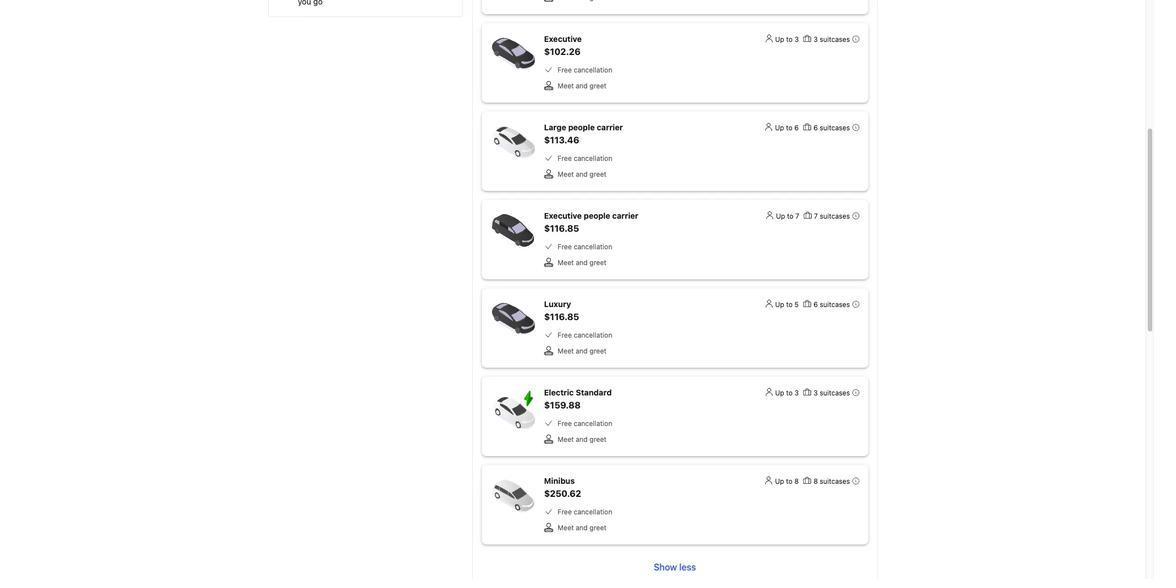 Task type: describe. For each thing, give the bounding box(es) containing it.
3 suitcases for standard
[[814, 389, 850, 398]]

executive for $102.26
[[544, 34, 582, 44]]

meet and greet for electric standard $159.88
[[558, 436, 607, 444]]

cancellation for electric standard $159.88
[[574, 420, 613, 428]]

up to 3 for $102.26
[[776, 35, 799, 44]]

executive for $116.85
[[544, 211, 582, 221]]

free cancellation for luxury $116.85
[[558, 331, 613, 340]]

show less
[[654, 563, 696, 573]]

to for luxury $116.85
[[787, 301, 793, 309]]

up for large people carrier $113.46
[[775, 124, 785, 132]]

large
[[544, 123, 567, 132]]

1 7 from the left
[[796, 212, 800, 221]]

free for electric standard $159.88
[[558, 420, 572, 428]]

executive people carrier $116.85
[[544, 211, 639, 234]]

meet and greet for executive $102.26
[[558, 82, 607, 90]]

greet for luxury $116.85
[[590, 347, 607, 356]]

3 suitcases for $102.26
[[814, 35, 850, 44]]

cancellation for executive $102.26
[[574, 66, 613, 74]]

and for luxury $116.85
[[576, 347, 588, 356]]

to for large people carrier $113.46
[[787, 124, 793, 132]]

to for electric standard $159.88
[[787, 389, 793, 398]]

free for large people carrier $113.46
[[558, 154, 572, 163]]

free for executive $102.26
[[558, 66, 572, 74]]

meet and greet for luxury $116.85
[[558, 347, 607, 356]]

up for luxury $116.85
[[776, 301, 785, 309]]

to for executive people carrier $116.85
[[787, 212, 794, 221]]

greet for large people carrier $113.46
[[590, 170, 607, 179]]

$250.62
[[544, 489, 582, 499]]

suitcases for luxury $116.85
[[820, 301, 850, 309]]

suitcases for executive people carrier $116.85
[[820, 212, 850, 221]]

up to 7
[[776, 212, 800, 221]]

show less button
[[482, 554, 869, 580]]

2 8 from the left
[[814, 478, 818, 486]]

up to 6
[[775, 124, 799, 132]]

8 suitcases
[[814, 478, 850, 486]]

meet and greet for minibus $250.62
[[558, 524, 607, 533]]

suitcases for large people carrier $113.46
[[820, 124, 850, 132]]

up to 3 for standard
[[776, 389, 799, 398]]

and for minibus $250.62
[[576, 524, 588, 533]]

cancellation for executive people carrier $116.85
[[574, 243, 613, 251]]

1 8 from the left
[[795, 478, 799, 486]]

up for electric standard $159.88
[[776, 389, 785, 398]]

minibus $250.62
[[544, 476, 582, 499]]

$113.46
[[544, 135, 580, 145]]

6 suitcases for people
[[814, 124, 850, 132]]

meet for executive $102.26
[[558, 82, 574, 90]]

standard
[[576, 388, 612, 398]]



Task type: locate. For each thing, give the bounding box(es) containing it.
meet down $250.62
[[558, 524, 574, 533]]

and down $113.46
[[576, 170, 588, 179]]

greet for executive people carrier $116.85
[[590, 259, 607, 267]]

meet and greet
[[558, 82, 607, 90], [558, 170, 607, 179], [558, 259, 607, 267], [558, 347, 607, 356], [558, 436, 607, 444], [558, 524, 607, 533]]

and down $250.62
[[576, 524, 588, 533]]

and down executive people carrier $116.85
[[576, 259, 588, 267]]

4 greet from the top
[[590, 347, 607, 356]]

1 free from the top
[[558, 66, 572, 74]]

5
[[795, 301, 799, 309]]

1 greet from the top
[[590, 82, 607, 90]]

meet and greet for executive people carrier $116.85
[[558, 259, 607, 267]]

6 suitcases right 5
[[814, 301, 850, 309]]

greet for electric standard $159.88
[[590, 436, 607, 444]]

free down the $102.26
[[558, 66, 572, 74]]

carrier
[[597, 123, 623, 132], [613, 211, 639, 221]]

1 vertical spatial 6 suitcases
[[814, 301, 850, 309]]

free cancellation for executive $102.26
[[558, 66, 613, 74]]

people inside large people carrier $113.46
[[569, 123, 595, 132]]

6 suitcases from the top
[[820, 478, 850, 486]]

free down $250.62
[[558, 508, 572, 517]]

6 and from the top
[[576, 524, 588, 533]]

meet down $113.46
[[558, 170, 574, 179]]

3 free cancellation from the top
[[558, 243, 613, 251]]

2 6 suitcases from the top
[[814, 301, 850, 309]]

free cancellation down large people carrier $113.46
[[558, 154, 613, 163]]

6 free cancellation from the top
[[558, 508, 613, 517]]

2 free cancellation from the top
[[558, 154, 613, 163]]

people inside executive people carrier $116.85
[[584, 211, 611, 221]]

greet
[[590, 82, 607, 90], [590, 170, 607, 179], [590, 259, 607, 267], [590, 347, 607, 356], [590, 436, 607, 444], [590, 524, 607, 533]]

1 executive from the top
[[544, 34, 582, 44]]

meet down the luxury $116.85
[[558, 347, 574, 356]]

1 vertical spatial people
[[584, 211, 611, 221]]

cancellation for large people carrier $113.46
[[574, 154, 613, 163]]

1 vertical spatial up to 3
[[776, 389, 799, 398]]

1 up to 3 from the top
[[776, 35, 799, 44]]

meet
[[558, 82, 574, 90], [558, 170, 574, 179], [558, 259, 574, 267], [558, 347, 574, 356], [558, 436, 574, 444], [558, 524, 574, 533]]

2 cancellation from the top
[[574, 154, 613, 163]]

2 3 suitcases from the top
[[814, 389, 850, 398]]

executive $102.26
[[544, 34, 582, 57]]

meet down the $102.26
[[558, 82, 574, 90]]

8 right "up to 8"
[[814, 478, 818, 486]]

1 meet and greet from the top
[[558, 82, 607, 90]]

6 suitcases
[[814, 124, 850, 132], [814, 301, 850, 309]]

free cancellation down the luxury $116.85
[[558, 331, 613, 340]]

carrier for $113.46
[[597, 123, 623, 132]]

3 and from the top
[[576, 259, 588, 267]]

6 for people
[[814, 124, 818, 132]]

3 cancellation from the top
[[574, 243, 613, 251]]

cancellation down $250.62
[[574, 508, 613, 517]]

free cancellation for large people carrier $113.46
[[558, 154, 613, 163]]

$159.88
[[544, 400, 581, 411]]

7 left the 7 suitcases
[[796, 212, 800, 221]]

1 and from the top
[[576, 82, 588, 90]]

4 and from the top
[[576, 347, 588, 356]]

0 horizontal spatial 8
[[795, 478, 799, 486]]

less
[[680, 563, 696, 573]]

free down "$159.88" at bottom
[[558, 420, 572, 428]]

1 meet from the top
[[558, 82, 574, 90]]

4 meet and greet from the top
[[558, 347, 607, 356]]

4 cancellation from the top
[[574, 331, 613, 340]]

meet and greet down the $102.26
[[558, 82, 607, 90]]

3 meet and greet from the top
[[558, 259, 607, 267]]

3 suitcases
[[814, 35, 850, 44], [814, 389, 850, 398]]

and for electric standard $159.88
[[576, 436, 588, 444]]

5 meet from the top
[[558, 436, 574, 444]]

1 6 suitcases from the top
[[814, 124, 850, 132]]

3
[[795, 35, 799, 44], [814, 35, 818, 44], [795, 389, 799, 398], [814, 389, 818, 398]]

3 greet from the top
[[590, 259, 607, 267]]

show
[[654, 563, 677, 573]]

free cancellation down electric standard $159.88
[[558, 420, 613, 428]]

carrier for $116.85
[[613, 211, 639, 221]]

free cancellation down $250.62
[[558, 508, 613, 517]]

2 meet and greet from the top
[[558, 170, 607, 179]]

0 vertical spatial people
[[569, 123, 595, 132]]

0 vertical spatial up to 3
[[776, 35, 799, 44]]

2 greet from the top
[[590, 170, 607, 179]]

3 free from the top
[[558, 243, 572, 251]]

0 vertical spatial executive
[[544, 34, 582, 44]]

2 and from the top
[[576, 170, 588, 179]]

$116.85
[[544, 223, 579, 234], [544, 312, 579, 322]]

2 meet from the top
[[558, 170, 574, 179]]

$102.26
[[544, 47, 581, 57]]

and down "$159.88" at bottom
[[576, 436, 588, 444]]

up to 8
[[775, 478, 799, 486]]

6 suitcases for $116.85
[[814, 301, 850, 309]]

free cancellation down executive people carrier $116.85
[[558, 243, 613, 251]]

free down the luxury $116.85
[[558, 331, 572, 340]]

people
[[569, 123, 595, 132], [584, 211, 611, 221]]

1 vertical spatial executive
[[544, 211, 582, 221]]

and up standard
[[576, 347, 588, 356]]

electric standard $159.88
[[544, 388, 612, 411]]

meet for minibus $250.62
[[558, 524, 574, 533]]

4 free from the top
[[558, 331, 572, 340]]

7 suitcases
[[814, 212, 850, 221]]

cancellation down large people carrier $113.46
[[574, 154, 613, 163]]

up for executive people carrier $116.85
[[776, 212, 786, 221]]

electric
[[544, 388, 574, 398]]

$116.85 inside executive people carrier $116.85
[[544, 223, 579, 234]]

meet up luxury
[[558, 259, 574, 267]]

cancellation
[[574, 66, 613, 74], [574, 154, 613, 163], [574, 243, 613, 251], [574, 331, 613, 340], [574, 420, 613, 428], [574, 508, 613, 517]]

executive
[[544, 34, 582, 44], [544, 211, 582, 221]]

carrier inside large people carrier $113.46
[[597, 123, 623, 132]]

5 cancellation from the top
[[574, 420, 613, 428]]

and down the $102.26
[[576, 82, 588, 90]]

large people carrier $113.46
[[544, 123, 623, 145]]

8 left 8 suitcases
[[795, 478, 799, 486]]

0 vertical spatial carrier
[[597, 123, 623, 132]]

6 cancellation from the top
[[574, 508, 613, 517]]

free
[[558, 66, 572, 74], [558, 154, 572, 163], [558, 243, 572, 251], [558, 331, 572, 340], [558, 420, 572, 428], [558, 508, 572, 517]]

free for minibus $250.62
[[558, 508, 572, 517]]

meet and greet down "$159.88" at bottom
[[558, 436, 607, 444]]

carrier inside executive people carrier $116.85
[[613, 211, 639, 221]]

0 vertical spatial $116.85
[[544, 223, 579, 234]]

to for executive $102.26
[[787, 35, 793, 44]]

meet for electric standard $159.88
[[558, 436, 574, 444]]

cancellation down electric standard $159.88
[[574, 420, 613, 428]]

4 suitcases from the top
[[820, 301, 850, 309]]

1 vertical spatial 3 suitcases
[[814, 389, 850, 398]]

2 up to 3 from the top
[[776, 389, 799, 398]]

suitcases
[[820, 35, 850, 44], [820, 124, 850, 132], [820, 212, 850, 221], [820, 301, 850, 309], [820, 389, 850, 398], [820, 478, 850, 486]]

people for $113.46
[[569, 123, 595, 132]]

free cancellation for electric standard $159.88
[[558, 420, 613, 428]]

5 free cancellation from the top
[[558, 420, 613, 428]]

0 horizontal spatial 7
[[796, 212, 800, 221]]

meet and greet for large people carrier $113.46
[[558, 170, 607, 179]]

and for executive people carrier $116.85
[[576, 259, 588, 267]]

6
[[795, 124, 799, 132], [814, 124, 818, 132], [814, 301, 818, 309]]

meet down "$159.88" at bottom
[[558, 436, 574, 444]]

up for minibus $250.62
[[775, 478, 785, 486]]

6 for $116.85
[[814, 301, 818, 309]]

7
[[796, 212, 800, 221], [814, 212, 818, 221]]

1 vertical spatial $116.85
[[544, 312, 579, 322]]

luxury $116.85
[[544, 299, 579, 322]]

to for minibus $250.62
[[787, 478, 793, 486]]

6 free from the top
[[558, 508, 572, 517]]

6 meet from the top
[[558, 524, 574, 533]]

cancellation for minibus $250.62
[[574, 508, 613, 517]]

and for large people carrier $113.46
[[576, 170, 588, 179]]

meet for executive people carrier $116.85
[[558, 259, 574, 267]]

meet for luxury $116.85
[[558, 347, 574, 356]]

luxury
[[544, 299, 571, 309]]

and
[[576, 82, 588, 90], [576, 170, 588, 179], [576, 259, 588, 267], [576, 347, 588, 356], [576, 436, 588, 444], [576, 524, 588, 533]]

3 suitcases from the top
[[820, 212, 850, 221]]

cancellation for luxury $116.85
[[574, 331, 613, 340]]

minibus
[[544, 476, 575, 486]]

meet and greet down $250.62
[[558, 524, 607, 533]]

up
[[776, 35, 785, 44], [775, 124, 785, 132], [776, 212, 786, 221], [776, 301, 785, 309], [776, 389, 785, 398], [775, 478, 785, 486]]

2 7 from the left
[[814, 212, 818, 221]]

meet and greet up standard
[[558, 347, 607, 356]]

2 suitcases from the top
[[820, 124, 850, 132]]

cancellation down the $102.26
[[574, 66, 613, 74]]

2 free from the top
[[558, 154, 572, 163]]

8
[[795, 478, 799, 486], [814, 478, 818, 486]]

0 vertical spatial 3 suitcases
[[814, 35, 850, 44]]

suitcases for electric standard $159.88
[[820, 389, 850, 398]]

and for executive $102.26
[[576, 82, 588, 90]]

up to 5
[[776, 301, 799, 309]]

1 $116.85 from the top
[[544, 223, 579, 234]]

meet for large people carrier $113.46
[[558, 170, 574, 179]]

up to 3
[[776, 35, 799, 44], [776, 389, 799, 398]]

free down executive people carrier $116.85
[[558, 243, 572, 251]]

4 free cancellation from the top
[[558, 331, 613, 340]]

meet and greet down executive people carrier $116.85
[[558, 259, 607, 267]]

5 free from the top
[[558, 420, 572, 428]]

free cancellation down the $102.26
[[558, 66, 613, 74]]

cancellation down the luxury $116.85
[[574, 331, 613, 340]]

people for $116.85
[[584, 211, 611, 221]]

greet for executive $102.26
[[590, 82, 607, 90]]

1 cancellation from the top
[[574, 66, 613, 74]]

1 horizontal spatial 7
[[814, 212, 818, 221]]

3 meet from the top
[[558, 259, 574, 267]]

0 vertical spatial 6 suitcases
[[814, 124, 850, 132]]

free cancellation for minibus $250.62
[[558, 508, 613, 517]]

free down $113.46
[[558, 154, 572, 163]]

5 meet and greet from the top
[[558, 436, 607, 444]]

2 $116.85 from the top
[[544, 312, 579, 322]]

5 suitcases from the top
[[820, 389, 850, 398]]

5 and from the top
[[576, 436, 588, 444]]

free cancellation
[[558, 66, 613, 74], [558, 154, 613, 163], [558, 243, 613, 251], [558, 331, 613, 340], [558, 420, 613, 428], [558, 508, 613, 517]]

4 meet from the top
[[558, 347, 574, 356]]

1 3 suitcases from the top
[[814, 35, 850, 44]]

free for executive people carrier $116.85
[[558, 243, 572, 251]]

suitcases for executive $102.26
[[820, 35, 850, 44]]

suitcases for minibus $250.62
[[820, 478, 850, 486]]

up for executive $102.26
[[776, 35, 785, 44]]

executive inside executive people carrier $116.85
[[544, 211, 582, 221]]

1 suitcases from the top
[[820, 35, 850, 44]]

free cancellation for executive people carrier $116.85
[[558, 243, 613, 251]]

1 free cancellation from the top
[[558, 66, 613, 74]]

7 right up to 7 on the top of page
[[814, 212, 818, 221]]

2 executive from the top
[[544, 211, 582, 221]]

greet for minibus $250.62
[[590, 524, 607, 533]]

5 greet from the top
[[590, 436, 607, 444]]

1 vertical spatial carrier
[[613, 211, 639, 221]]

to
[[787, 35, 793, 44], [787, 124, 793, 132], [787, 212, 794, 221], [787, 301, 793, 309], [787, 389, 793, 398], [787, 478, 793, 486]]

6 greet from the top
[[590, 524, 607, 533]]

cancellation down executive people carrier $116.85
[[574, 243, 613, 251]]

6 meet and greet from the top
[[558, 524, 607, 533]]

6 suitcases right up to 6
[[814, 124, 850, 132]]

1 horizontal spatial 8
[[814, 478, 818, 486]]

meet and greet down $113.46
[[558, 170, 607, 179]]

free for luxury $116.85
[[558, 331, 572, 340]]



Task type: vqa. For each thing, say whether or not it's contained in the screenshot.
pick
no



